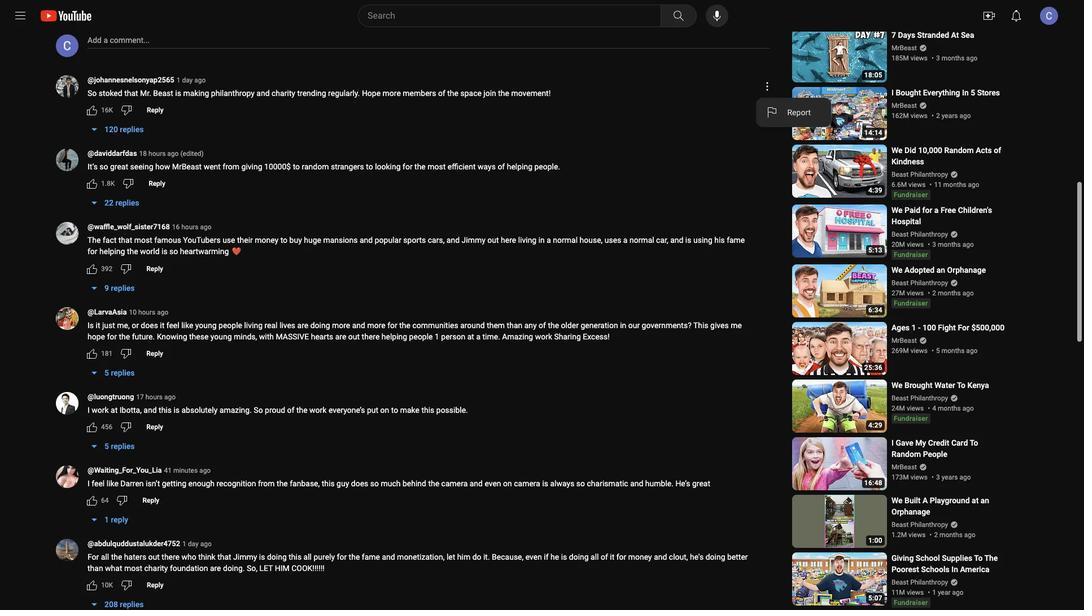 Task type: locate. For each thing, give the bounding box(es) containing it.
of right acts
[[994, 146, 1002, 155]]

1 inside @abdulquddustalukder4752 1 day ago for all the haters out there who think that jimmy is doing this all purely for the fame and monetization, let him do it. because, even if he is doing all of it for money and clout, he's doing better than what most charity foundation are doing. so, let him cook!!!!!!
[[183, 540, 186, 548]]

amazing
[[502, 332, 533, 341]]

me,
[[117, 321, 130, 330]]

1 horizontal spatial jimmy
[[462, 236, 486, 245]]

day inside @abdulquddustalukder4752 1 day ago for all the haters out there who think that jimmy is doing this all purely for the fame and monetization, let him do it. because, even if he is doing all of it for money and clout, he's doing better than what most charity foundation are doing. so, let him cook!!!!!!
[[188, 540, 199, 548]]

out inside @abdulquddustalukder4752 1 day ago for all the haters out there who think that jimmy is doing this all purely for the fame and monetization, let him do it. because, even if he is doing all of it for money and clout, he's doing better than what most charity foundation are doing. so, let him cook!!!!!!
[[148, 552, 160, 561]]

fundraiser for we did 10,000 random acts of kindness
[[894, 191, 929, 199]]

views for 185m views
[[911, 54, 928, 62]]

add a comment...
[[88, 36, 150, 45]]

0 horizontal spatial jimmy
[[233, 552, 257, 561]]

does right the guy
[[351, 479, 369, 488]]

1 inside @johannesnelsonyap2565 1 day ago so stoked that mr. beast is making philanthropy and charity trending regularly. hope more members of the space join the movement!
[[177, 76, 180, 84]]

1 horizontal spatial camera
[[514, 479, 541, 488]]

months for 20m views
[[938, 241, 961, 249]]

reply text field for beast
[[147, 106, 164, 114]]

work inside the @larvaasia 10 hours ago is it just me, or does it feel like young people living real lives are doing more and more for the communities around them than any of the older generation in our governments? this gives me hope for the future. knowing these young minds, with massive hearts are out there helping people 1 person at a time. amazing work sharing excess!
[[535, 332, 553, 341]]

the
[[448, 89, 459, 98], [498, 89, 510, 98], [415, 162, 426, 171], [127, 247, 138, 256], [400, 321, 411, 330], [548, 321, 559, 330], [119, 332, 130, 341], [297, 406, 308, 415], [277, 479, 288, 488], [428, 479, 440, 488], [111, 552, 122, 561], [349, 552, 360, 561]]

fame right "purely"
[[362, 552, 380, 561]]

we brought water to kenya by beast philanthropy 24,628,541 views 4 months ago 4 minutes, 29 seconds element
[[892, 380, 1006, 391]]

0 vertical spatial in
[[963, 88, 969, 97]]

0 vertical spatial living
[[518, 236, 537, 245]]

1 vertical spatial an
[[981, 496, 990, 505]]

162m
[[892, 112, 909, 120]]

5 minutes, 13 seconds element
[[869, 247, 883, 254]]

to inside giving school supplies to the poorest schools in america
[[975, 554, 983, 563]]

2 months ago down we adopted an orphanage by beast philanthropy 27,764,554 views 2 months ago 6 minutes, 34 seconds element
[[933, 289, 974, 297]]

0 horizontal spatial fame
[[362, 552, 380, 561]]

famous
[[154, 236, 181, 245]]

this inside @abdulquddustalukder4752 1 day ago for all the haters out there who think that jimmy is doing this all purely for the fame and monetization, let him do it. because, even if he is doing all of it for money and clout, he's doing better than what most charity foundation are doing. so, let him cook!!!!!!
[[289, 552, 302, 561]]

on inside @luongtruong 17 hours ago i work at ibotta, and this is absolutely amazing. so proud of the work everyone's put on to make this possible.
[[381, 406, 389, 415]]

people
[[219, 321, 242, 330], [409, 332, 433, 341]]

the inside the fact that most famous youtubers use their money to buy huge mansions and popular sports cars, and jimmy out here living in a normal house, uses a normal car, and is using his fame for helping the world is so heartwarming
[[88, 236, 101, 245]]

0 horizontal spatial there
[[162, 552, 180, 561]]

1 fundraiser from the top
[[894, 191, 929, 199]]

2 for a
[[935, 531, 939, 539]]

in inside the @larvaasia 10 hours ago is it just me, or does it feel like young people living real lives are doing more and more for the communities around them than any of the older generation in our governments? this gives me hope for the future. knowing these young minds, with massive hearts are out there helping people 1 person at a time. amazing work sharing excess!
[[620, 321, 627, 330]]

6:34
[[869, 306, 883, 314]]

1 normal from the left
[[553, 236, 578, 245]]

185m
[[892, 54, 909, 62]]

ago up enough
[[200, 467, 211, 474]]

0 vertical spatial that
[[124, 89, 138, 98]]

beast philanthropy up 1.2m views
[[892, 521, 949, 529]]

Reply text field
[[147, 106, 164, 114], [149, 180, 165, 188], [146, 265, 163, 273], [146, 350, 163, 358]]

0 horizontal spatial for
[[88, 552, 99, 561]]

1 vertical spatial fame
[[362, 552, 380, 561]]

4 we from the top
[[892, 381, 903, 390]]

beast philanthropy for did
[[892, 171, 949, 179]]

2 vertical spatial helping
[[382, 332, 407, 341]]

all up what
[[101, 552, 109, 561]]

philanthropy down schools
[[911, 579, 949, 587]]

communities
[[413, 321, 459, 330]]

free
[[941, 206, 957, 215]]

0 horizontal spatial 5
[[937, 347, 941, 355]]

1 philanthropy from the top
[[911, 171, 949, 179]]

the up america
[[985, 554, 998, 563]]

0 horizontal spatial in
[[539, 236, 545, 245]]

mrbeast for i gave my credit card to random people
[[892, 464, 918, 471]]

hope
[[362, 89, 381, 98]]

to inside 'i gave my credit card to random people'
[[970, 439, 979, 448]]

we inside we did 10,000 random acts of kindness
[[892, 146, 903, 155]]

1 vertical spatial 1 day ago link
[[183, 539, 212, 549]]

4 beast philanthropy from the top
[[892, 395, 949, 402]]

1 vertical spatial like
[[107, 479, 119, 488]]

reply text field down mr.
[[147, 106, 164, 114]]

reply for out
[[147, 581, 164, 589]]

is up let
[[259, 552, 265, 561]]

that inside @abdulquddustalukder4752 1 day ago for all the haters out there who think that jimmy is doing this all purely for the fame and monetization, let him do it. because, even if he is doing all of it for money and clout, he's doing better than what most charity foundation are doing. so, let him cook!!!!!!
[[218, 552, 231, 561]]

so,
[[247, 564, 258, 573]]

0 vertical spatial the
[[88, 236, 101, 245]]

❤ image
[[232, 247, 241, 256]]

2 horizontal spatial helping
[[507, 162, 533, 171]]

so left proud
[[254, 406, 263, 415]]

0 vertical spatial 2
[[937, 112, 941, 120]]

0 horizontal spatial on
[[381, 406, 389, 415]]

great right the he's
[[693, 479, 711, 488]]

views for 6.6m views
[[909, 181, 926, 189]]

beast philanthropy down brought
[[892, 395, 949, 402]]

2 months ago for 27m views
[[933, 289, 974, 297]]

@johannesnelsonyap2565 image
[[56, 75, 79, 98]]

3 all from the left
[[591, 552, 599, 561]]

reply text field for isn't
[[143, 497, 159, 504]]

2 vertical spatial out
[[148, 552, 160, 561]]

the right behind
[[428, 479, 440, 488]]

a
[[104, 36, 108, 45], [935, 206, 939, 215], [547, 236, 551, 245], [624, 236, 628, 245], [476, 332, 481, 341]]

than up amazing
[[507, 321, 523, 330]]

beast philanthropy down adopted
[[892, 279, 949, 287]]

1 horizontal spatial even
[[526, 552, 542, 561]]

for right @abdulquddustalukder4752 image
[[88, 552, 99, 561]]

0 vertical spatial are
[[297, 321, 309, 330]]

clout,
[[669, 552, 689, 561]]

2 horizontal spatial are
[[335, 332, 347, 341]]

i gave my credit card to random people
[[892, 439, 979, 459]]

1 years from the top
[[942, 112, 958, 120]]

day for making
[[182, 76, 193, 84]]

1 we from the top
[[892, 146, 903, 155]]

0 horizontal spatial great
[[110, 162, 128, 171]]

0 horizontal spatial money
[[255, 236, 279, 245]]

1 vertical spatial jimmy
[[233, 552, 257, 561]]

and inside the @larvaasia 10 hours ago is it just me, or does it feel like young people living real lives are doing more and more for the communities around them than any of the older generation in our governments? this gives me hope for the future. knowing these young minds, with massive hearts are out there helping people 1 person at a time. amazing work sharing excess!
[[352, 321, 366, 330]]

even inside @abdulquddustalukder4752 1 day ago for all the haters out there who think that jimmy is doing this all purely for the fame and monetization, let him do it. because, even if he is doing all of it for money and clout, he's doing better than what most charity foundation are doing. so, let him cook!!!!!!
[[526, 552, 542, 561]]

everyone's
[[329, 406, 365, 415]]

1 horizontal spatial living
[[518, 236, 537, 245]]

2 all from the left
[[304, 552, 312, 561]]

is down famous at the top left of the page
[[162, 247, 168, 256]]

@luongtruong link
[[88, 392, 134, 403]]

jimmy inside @abdulquddustalukder4752 1 day ago for all the haters out there who think that jimmy is doing this all purely for the fame and monetization, let him do it. because, even if he is doing all of it for money and clout, he's doing better than what most charity foundation are doing. so, let him cook!!!!!!
[[233, 552, 257, 561]]

because,
[[492, 552, 524, 561]]

0 vertical spatial orphanage
[[948, 266, 987, 275]]

at inside we built a playground at an orphanage
[[972, 496, 979, 505]]

we left built
[[892, 496, 903, 505]]

like down the @waiting_for_you_lia link
[[107, 479, 119, 488]]

1 day ago link up making
[[177, 75, 206, 85]]

2 philanthropy from the top
[[911, 231, 949, 239]]

this
[[159, 406, 172, 415], [422, 406, 435, 415], [322, 479, 335, 488], [289, 552, 302, 561]]

3 months ago for mrbeast
[[937, 54, 978, 62]]

my
[[916, 439, 927, 448]]

that
[[124, 89, 138, 98], [119, 236, 132, 245], [218, 552, 231, 561]]

a left free
[[935, 206, 939, 215]]

1 horizontal spatial on
[[503, 479, 512, 488]]

orphanage right adopted
[[948, 266, 987, 275]]

0 vertical spatial 5
[[971, 88, 976, 97]]

Search text field
[[368, 8, 659, 23]]

hours
[[149, 150, 166, 158], [181, 223, 199, 231], [138, 308, 156, 316], [146, 393, 163, 401]]

1 day ago link for making
[[177, 75, 206, 85]]

philanthropy
[[911, 171, 949, 179], [911, 231, 949, 239], [911, 279, 949, 287], [911, 395, 949, 402], [911, 521, 949, 529], [911, 579, 949, 587]]

philanthropy down we adopted an orphanage
[[911, 279, 949, 287]]

mrbeast for ages 1 - 100 fight for $500,000
[[892, 337, 918, 345]]

feel
[[167, 321, 179, 330], [92, 479, 105, 488]]

64 likes element
[[101, 495, 109, 506]]

views right 27m
[[907, 289, 924, 297]]

0 horizontal spatial out
[[148, 552, 160, 561]]

0 vertical spatial people
[[219, 321, 242, 330]]

reply text field down the isn't
[[143, 497, 159, 504]]

is inside @waiting_for_you_lia 41 minutes ago i feel like darren isn't getting enough recognition from the fanbase, this guy does so much behind the camera and even on camera is always so charismatic and humble. he's great
[[543, 479, 549, 488]]

Reply text field
[[146, 423, 163, 431], [143, 497, 159, 504], [147, 581, 164, 589]]

for right fight
[[958, 323, 970, 332]]

@larvaasia image
[[56, 307, 79, 330]]

1 horizontal spatial than
[[507, 321, 523, 330]]

a down around
[[476, 332, 481, 341]]

1 left -
[[912, 323, 917, 332]]

3
[[937, 54, 941, 62], [933, 241, 937, 249], [937, 474, 941, 482]]

16
[[172, 223, 180, 231]]

of right members
[[438, 89, 446, 98]]

3 philanthropy from the top
[[911, 279, 949, 287]]

4 philanthropy from the top
[[911, 395, 949, 402]]

3 down stranded
[[937, 54, 941, 62]]

0 horizontal spatial does
[[141, 321, 158, 330]]

views for 20m views
[[907, 241, 924, 249]]

hours for does
[[138, 308, 156, 316]]

2 vertical spatial 3
[[937, 474, 941, 482]]

camera left always
[[514, 479, 541, 488]]

0 horizontal spatial people
[[219, 321, 242, 330]]

bought
[[896, 88, 922, 97]]

hours inside @daviddarfdas 18 hours ago (edited) it's so great seeing how mrbeast went from giving 10000$ to random strangers to looking for the most efficient ways of helping people.
[[149, 150, 166, 158]]

0 vertical spatial out
[[488, 236, 499, 245]]

beast for we brought water to kenya
[[892, 395, 909, 402]]

philanthropy for 10,000
[[911, 171, 949, 179]]

he
[[551, 552, 559, 561]]

philanthropy up "4"
[[911, 395, 949, 402]]

orphanage down built
[[892, 508, 931, 517]]

report option
[[757, 102, 832, 123]]

1 vertical spatial people
[[409, 332, 433, 341]]

we paid for a free children's hospital by beast philanthropy 20,876,763 views 3 months ago 5 minutes, 13 seconds element
[[892, 205, 1006, 227]]

we for we brought water to kenya
[[892, 381, 903, 390]]

reply button down ibotta, on the left
[[140, 418, 170, 436]]

0 vertical spatial feel
[[167, 321, 179, 330]]

2 camera from the left
[[514, 479, 541, 488]]

to left looking
[[366, 162, 373, 171]]

with
[[259, 332, 274, 341]]

0 vertical spatial young
[[195, 321, 217, 330]]

ago inside @waffle_wolf_sister7168 16 hours ago
[[200, 223, 212, 231]]

0 vertical spatial fame
[[727, 236, 745, 245]]

6 philanthropy from the top
[[911, 579, 949, 587]]

1 horizontal spatial orphanage
[[948, 266, 987, 275]]

1 horizontal spatial fame
[[727, 236, 745, 245]]

amazing.
[[220, 406, 252, 415]]

0 horizontal spatial all
[[101, 552, 109, 561]]

the left fact
[[88, 236, 101, 245]]

1 vertical spatial 3 months ago
[[933, 241, 974, 249]]

there inside the @larvaasia 10 hours ago is it just me, or does it feel like young people living real lives are doing more and more for the communities around them than any of the older generation in our governments? this gives me hope for the future. knowing these young minds, with massive hearts are out there helping people 1 person at a time. amazing work sharing excess!
[[362, 332, 380, 341]]

16 minutes, 48 seconds element
[[865, 479, 883, 487]]

2 we from the top
[[892, 206, 903, 215]]

fundraiser down the 24m views
[[894, 415, 929, 423]]

0 vertical spatial so
[[88, 89, 97, 98]]

10k likes element
[[101, 580, 113, 590]]

hours inside @luongtruong 17 hours ago i work at ibotta, and this is absolutely amazing. so proud of the work everyone's put on to make this possible.
[[146, 393, 163, 401]]

in left stores
[[963, 88, 969, 97]]

0 horizontal spatial in
[[952, 565, 959, 574]]

ago
[[967, 54, 978, 62], [195, 76, 206, 84], [960, 112, 972, 120], [167, 150, 179, 158], [969, 181, 980, 189], [200, 223, 212, 231], [963, 241, 974, 249], [963, 289, 974, 297], [157, 308, 169, 316], [967, 347, 978, 355], [164, 393, 176, 401], [963, 405, 974, 413], [200, 467, 211, 474], [960, 474, 972, 482], [965, 531, 976, 539], [200, 540, 212, 548], [953, 589, 964, 597]]

day up who
[[188, 540, 199, 548]]

2 down everything
[[937, 112, 941, 120]]

helping inside @daviddarfdas 18 hours ago (edited) it's so great seeing how mrbeast went from giving 10000$ to random strangers to looking for the most efficient ways of helping people.
[[507, 162, 533, 171]]

living up minds,
[[244, 321, 263, 330]]

@waiting_for_you_lia
[[88, 466, 162, 474]]

to
[[293, 162, 300, 171], [366, 162, 373, 171], [281, 236, 288, 245], [391, 406, 398, 415]]

3 we from the top
[[892, 266, 903, 275]]

an inside we built a playground at an orphanage
[[981, 496, 990, 505]]

i left gave
[[892, 439, 894, 448]]

day inside @johannesnelsonyap2565 1 day ago so stoked that mr. beast is making philanthropy and charity trending regularly. hope more members of the space join the movement!
[[182, 76, 193, 84]]

0 vertical spatial jimmy
[[462, 236, 486, 245]]

456 likes element
[[101, 422, 113, 432]]

giving school supplies to the poorest schools in america
[[892, 554, 998, 574]]

5 we from the top
[[892, 496, 903, 505]]

fundraiser down 20m views
[[894, 251, 929, 259]]

fundraiser for we brought water to kenya
[[894, 415, 929, 423]]

reply button for or
[[140, 345, 170, 363]]

that inside the fact that most famous youtubers use their money to buy huge mansions and popular sports cars, and jimmy out here living in a normal house, uses a normal car, and is using his fame for helping the world is so heartwarming
[[119, 236, 132, 245]]

mrbeast up 185m
[[892, 44, 918, 52]]

from for giving
[[223, 162, 240, 171]]

0 vertical spatial day
[[182, 76, 193, 84]]

5 fundraiser from the top
[[894, 599, 929, 607]]

1 vertical spatial for
[[88, 552, 99, 561]]

in inside the fact that most famous youtubers use their money to buy huge mansions and popular sports cars, and jimmy out here living in a normal house, uses a normal car, and is using his fame for helping the world is so heartwarming
[[539, 236, 545, 245]]

he's
[[676, 479, 691, 488]]

5 beast philanthropy from the top
[[892, 521, 949, 529]]

4 minutes, 29 seconds element
[[869, 422, 883, 430]]

absolutely
[[182, 406, 218, 415]]

poorest
[[892, 565, 920, 574]]

for inside @abdulquddustalukder4752 1 day ago for all the haters out there who think that jimmy is doing this all purely for the fame and monetization, let him do it. because, even if he is doing all of it for money and clout, he's doing better than what most charity foundation are doing. so, let him cook!!!!!!
[[88, 552, 99, 561]]

2 fundraiser from the top
[[894, 251, 929, 259]]

months for 27m views
[[938, 289, 961, 297]]

beast philanthropy for paid
[[892, 231, 949, 239]]

reply text field for or
[[146, 350, 163, 358]]

camera right behind
[[442, 479, 468, 488]]

reply button down mr.
[[140, 101, 170, 119]]

like inside the @larvaasia 10 hours ago is it just me, or does it feel like young people living real lives are doing more and more for the communities around them than any of the older generation in our governments? this gives me hope for the future. knowing these young minds, with massive hearts are out there helping people 1 person at a time. amazing work sharing excess!
[[181, 321, 193, 330]]

@abdulquddustalukder4752 image
[[56, 539, 79, 561]]

we paid for a free children's hospital
[[892, 206, 993, 226]]

ago up knowing
[[157, 308, 169, 316]]

jimmy up so,
[[233, 552, 257, 561]]

giving school supplies to the poorest schools in america by beast philanthropy 11,854,316 views 1 year ago 5 minutes, 7 seconds element
[[892, 553, 1006, 575]]

1 vertical spatial in
[[620, 321, 627, 330]]

0 vertical spatial years
[[942, 112, 958, 120]]

it
[[96, 321, 100, 330], [160, 321, 165, 330], [610, 552, 615, 561]]

1 vertical spatial feel
[[92, 479, 105, 488]]

hearts
[[311, 332, 334, 341]]

months right 11
[[944, 181, 967, 189]]

1 vertical spatial on
[[503, 479, 512, 488]]

4 fundraiser from the top
[[894, 415, 929, 423]]

1 vertical spatial to
[[970, 439, 979, 448]]

for inside @daviddarfdas 18 hours ago (edited) it's so great seeing how mrbeast went from giving 10000$ to random strangers to looking for the most efficient ways of helping people.
[[403, 162, 413, 171]]

20m views
[[892, 241, 924, 249]]

392
[[101, 265, 113, 273]]

3 beast philanthropy from the top
[[892, 279, 949, 287]]

we up 'hospital'
[[892, 206, 903, 215]]

in
[[963, 88, 969, 97], [952, 565, 959, 574]]

0 vertical spatial for
[[958, 323, 970, 332]]

months for 185m views
[[942, 54, 965, 62]]

0 horizontal spatial the
[[88, 236, 101, 245]]

school
[[916, 554, 941, 563]]

most left efficient
[[428, 162, 446, 171]]

1.2m views
[[892, 531, 926, 539]]

of inside @johannesnelsonyap2565 1 day ago so stoked that mr. beast is making philanthropy and charity trending regularly. hope more members of the space join the movement!
[[438, 89, 446, 98]]

there right hearts
[[362, 332, 380, 341]]

7 days stranded at sea
[[892, 31, 975, 40]]

1 vertical spatial reply text field
[[143, 497, 159, 504]]

put
[[367, 406, 379, 415]]

more
[[383, 89, 401, 98], [332, 321, 350, 330], [367, 321, 386, 330]]

fundraiser for we adopted an orphanage
[[894, 300, 929, 308]]

2 vertical spatial most
[[124, 564, 142, 573]]

6 beast philanthropy from the top
[[892, 579, 949, 587]]

0 horizontal spatial at
[[111, 406, 118, 415]]

1 for ages
[[912, 323, 917, 332]]

0 horizontal spatial from
[[223, 162, 240, 171]]

173m
[[892, 474, 909, 482]]

great
[[110, 162, 128, 171], [693, 479, 711, 488]]

looking
[[375, 162, 401, 171]]

so left stoked
[[88, 89, 97, 98]]

philanthropy up 11
[[911, 171, 949, 179]]

beast up 11m
[[892, 579, 909, 587]]

supplies
[[943, 554, 973, 563]]

1 horizontal spatial in
[[963, 88, 969, 97]]

paid
[[905, 206, 921, 215]]

their
[[237, 236, 253, 245]]

hours inside the @larvaasia 10 hours ago is it just me, or does it feel like young people living real lives are doing more and more for the communities around them than any of the older generation in our governments? this gives me hope for the future. knowing these young minds, with massive hearts are out there helping people 1 person at a time. amazing work sharing excess!
[[138, 308, 156, 316]]

so inside @daviddarfdas 18 hours ago (edited) it's so great seeing how mrbeast went from giving 10000$ to random strangers to looking for the most efficient ways of helping people.
[[100, 162, 108, 171]]

foundation
[[170, 564, 208, 573]]

think
[[198, 552, 216, 561]]

months down the 'at'
[[942, 54, 965, 62]]

older
[[561, 321, 579, 330]]

all right the he
[[591, 552, 599, 561]]

views for 1.2m views
[[909, 531, 926, 539]]

views right 20m
[[907, 241, 924, 249]]

reply button for out
[[140, 576, 170, 594]]

money inside the fact that most famous youtubers use their money to buy huge mansions and popular sports cars, and jimmy out here living in a normal house, uses a normal car, and is using his fame for helping the world is so heartwarming
[[255, 236, 279, 245]]

1.8k
[[101, 180, 115, 188]]

random inside 'i gave my credit card to random people'
[[892, 450, 922, 459]]

built
[[905, 496, 921, 505]]

2 years from the top
[[942, 474, 958, 482]]

5 minutes, 7 seconds element
[[869, 595, 883, 603]]

2 vertical spatial are
[[210, 564, 221, 573]]

reply button down future.
[[140, 345, 170, 363]]

3 fundraiser from the top
[[894, 300, 929, 308]]

0 vertical spatial random
[[945, 146, 974, 155]]

heartwarming
[[180, 247, 229, 256]]

jimmy inside the fact that most famous youtubers use their money to buy huge mansions and popular sports cars, and jimmy out here living in a normal house, uses a normal car, and is using his fame for helping the world is so heartwarming
[[462, 236, 486, 245]]

future.
[[132, 332, 155, 341]]

16k
[[101, 106, 113, 114]]

i inside @luongtruong 17 hours ago i work at ibotta, and this is absolutely amazing. so proud of the work everyone's put on to make this possible.
[[88, 406, 90, 415]]

join
[[484, 89, 497, 98]]

2 beast philanthropy from the top
[[892, 231, 949, 239]]

0 vertical spatial in
[[539, 236, 545, 245]]

0 horizontal spatial even
[[485, 479, 501, 488]]

beast philanthropy for brought
[[892, 395, 949, 402]]

1 left year
[[933, 589, 937, 597]]

1 horizontal spatial money
[[629, 552, 652, 561]]

1 camera from the left
[[442, 479, 468, 488]]

from inside @daviddarfdas 18 hours ago (edited) it's so great seeing how mrbeast went from giving 10000$ to random strangers to looking for the most efficient ways of helping people.
[[223, 162, 240, 171]]

-
[[919, 323, 921, 332]]

1 horizontal spatial people
[[409, 332, 433, 341]]

0 vertical spatial does
[[141, 321, 158, 330]]

doing up hearts
[[311, 321, 330, 330]]

to right "card" on the bottom right
[[970, 439, 979, 448]]

a
[[923, 496, 928, 505]]

in inside giving school supplies to the poorest schools in america
[[952, 565, 959, 574]]

reply text field for and
[[146, 423, 163, 431]]

mrbeast up 173m
[[892, 464, 918, 471]]

beast for giving school supplies to the poorest schools in america
[[892, 579, 909, 587]]

we inside we built a playground at an orphanage
[[892, 496, 903, 505]]

views for 11m views
[[907, 589, 924, 597]]

mrbeast for i bought everything in 5 stores
[[892, 102, 918, 110]]

3 months ago for beast philanthropy
[[933, 241, 974, 249]]

17
[[136, 393, 144, 401]]

0 vertical spatial from
[[223, 162, 240, 171]]

reply for and
[[146, 423, 163, 431]]

money
[[255, 236, 279, 245], [629, 552, 652, 561]]

than
[[507, 321, 523, 330], [88, 564, 103, 573]]

ago up "youtubers"
[[200, 223, 212, 231]]

beast up 24m
[[892, 395, 909, 402]]

most inside @daviddarfdas 18 hours ago (edited) it's so great seeing how mrbeast went from giving 10000$ to random strangers to looking for the most efficient ways of helping people.
[[428, 162, 446, 171]]

in right "here"
[[539, 236, 545, 245]]

4 minutes, 39 seconds element
[[869, 187, 883, 195]]

so inside @johannesnelsonyap2565 1 day ago so stoked that mr. beast is making philanthropy and charity trending regularly. hope more members of the space join the movement!
[[88, 89, 97, 98]]

1 vertical spatial at
[[111, 406, 118, 415]]

0 vertical spatial money
[[255, 236, 279, 245]]

2 vertical spatial 2
[[935, 531, 939, 539]]

random left acts
[[945, 146, 974, 155]]

1 inside the @larvaasia 10 hours ago is it just me, or does it feel like young people living real lives are doing more and more for the communities around them than any of the older generation in our governments? this gives me hope for the future. knowing these young minds, with massive hearts are out there helping people 1 person at a time. amazing work sharing excess!
[[435, 332, 439, 341]]

we for we adopted an orphanage
[[892, 266, 903, 275]]

do
[[473, 552, 482, 561]]

we inside we paid for a free children's hospital
[[892, 206, 903, 215]]

1 horizontal spatial charity
[[272, 89, 295, 98]]

sports
[[404, 236, 426, 245]]

reply button for and
[[140, 418, 170, 436]]

jimmy left "here"
[[462, 236, 486, 245]]

are inside @abdulquddustalukder4752 1 day ago for all the haters out there who think that jimmy is doing this all purely for the fame and monetization, let him do it. because, even if he is doing all of it for money and clout, he's doing better than what most charity foundation are doing. so, let him cook!!!!!!
[[210, 564, 221, 573]]

4:29 link
[[793, 380, 888, 434]]

charity inside @johannesnelsonyap2565 1 day ago so stoked that mr. beast is making philanthropy and charity trending regularly. hope more members of the space join the movement!
[[272, 89, 295, 98]]

0 vertical spatial like
[[181, 321, 193, 330]]

0 vertical spatial 1 day ago link
[[177, 75, 206, 85]]

random
[[302, 162, 329, 171]]

1 all from the left
[[101, 552, 109, 561]]

of right "any"
[[539, 321, 546, 330]]

1 horizontal spatial in
[[620, 321, 627, 330]]

we for we did 10,000 random acts of kindness
[[892, 146, 903, 155]]

1 vertical spatial orphanage
[[892, 508, 931, 517]]

ago right 17
[[164, 393, 176, 401]]

@abdulquddustalukder4752 link
[[88, 539, 180, 550]]

2 vertical spatial at
[[972, 496, 979, 505]]

25:36 link
[[793, 322, 888, 377]]

philanthropy for supplies
[[911, 579, 949, 587]]

1 beast philanthropy from the top
[[892, 171, 949, 179]]

like inside @waiting_for_you_lia 41 minutes ago i feel like darren isn't getting enough recognition from the fanbase, this guy does so much behind the camera and even on camera is always so charismatic and humble. he's great
[[107, 479, 119, 488]]

ages 1 - 100 fight for $500,000
[[892, 323, 1005, 332]]

5 philanthropy from the top
[[911, 521, 949, 529]]

0 vertical spatial reply text field
[[146, 423, 163, 431]]

1 vertical spatial that
[[119, 236, 132, 245]]

None search field
[[338, 5, 699, 27]]

0 horizontal spatial helping
[[99, 247, 125, 256]]

views for 27m views
[[907, 289, 924, 297]]

that inside @johannesnelsonyap2565 1 day ago so stoked that mr. beast is making philanthropy and charity trending regularly. hope more members of the space join the movement!
[[124, 89, 138, 98]]

10000$
[[264, 162, 291, 171]]

to right 10000$
[[293, 162, 300, 171]]

ago up we adopted an orphanage by beast philanthropy 27,764,554 views 2 months ago 6 minutes, 34 seconds element
[[963, 241, 974, 249]]

hours right 16
[[181, 223, 199, 231]]

the
[[88, 236, 101, 245], [985, 554, 998, 563]]

10 hours ago link
[[129, 307, 169, 317]]

1.2m
[[892, 531, 907, 539]]

beast for we adopted an orphanage
[[892, 279, 909, 287]]

fundraiser down the "27m views"
[[894, 300, 929, 308]]

darren
[[121, 479, 144, 488]]

0 vertical spatial on
[[381, 406, 389, 415]]

let
[[260, 564, 273, 573]]

ages 1 - 100 fight for $500,000 by mrbeast 269,913,802 views 5 months ago 25 minutes element
[[892, 322, 1006, 334]]

adopted
[[905, 266, 935, 275]]

1 vertical spatial random
[[892, 450, 922, 459]]

views right 11m
[[907, 589, 924, 597]]

reply
[[147, 106, 164, 114], [149, 180, 165, 188], [146, 265, 163, 273], [146, 350, 163, 358], [146, 423, 163, 431], [143, 497, 159, 504], [147, 581, 164, 589]]

1 horizontal spatial there
[[362, 332, 380, 341]]

we did 10,000 random acts of kindness
[[892, 146, 1002, 166]]

reply for isn't
[[143, 497, 159, 504]]

1 vertical spatial out
[[349, 332, 360, 341]]

them
[[487, 321, 505, 330]]

we adopted an orphanage
[[892, 266, 987, 275]]

1 vertical spatial there
[[162, 552, 180, 561]]

0 horizontal spatial normal
[[553, 236, 578, 245]]

charity left trending
[[272, 89, 295, 98]]

normal left house,
[[553, 236, 578, 245]]

from right went
[[223, 162, 240, 171]]

0 vertical spatial helping
[[507, 162, 533, 171]]

ago inside @daviddarfdas 18 hours ago (edited) it's so great seeing how mrbeast went from giving 10000$ to random strangers to looking for the most efficient ways of helping people.
[[167, 150, 179, 158]]

0 vertical spatial most
[[428, 162, 446, 171]]

is left making
[[175, 89, 181, 98]]

to inside we brought water to kenya by beast philanthropy 24,628,541 views 4 months ago 4 minutes, 29 seconds element
[[958, 381, 966, 390]]

the down me,
[[119, 332, 130, 341]]

i right "@luongtruong" icon
[[88, 406, 90, 415]]

10k
[[101, 581, 113, 589]]

there inside @abdulquddustalukder4752 1 day ago for all the haters out there who think that jimmy is doing this all purely for the fame and monetization, let him do it. because, even if he is doing all of it for money and clout, he's doing better than what most charity foundation are doing. so, let him cook!!!!!!
[[162, 552, 180, 561]]

1 horizontal spatial helping
[[382, 332, 407, 341]]

of inside the @larvaasia 10 hours ago is it just me, or does it feel like young people living real lives are doing more and more for the communities around them than any of the older generation in our governments? this gives me hope for the future. knowing these young minds, with massive hearts are out there helping people 1 person at a time. amazing work sharing excess!
[[539, 321, 546, 330]]

feel up 64
[[92, 479, 105, 488]]

2 horizontal spatial at
[[972, 496, 979, 505]]

1:00
[[869, 537, 883, 545]]

christina overa image
[[56, 34, 79, 57]]

of inside @daviddarfdas 18 hours ago (edited) it's so great seeing how mrbeast went from giving 10000$ to random strangers to looking for the most efficient ways of helping people.
[[498, 162, 505, 171]]

this inside @waiting_for_you_lia 41 minutes ago i feel like darren isn't getting enough recognition from the fanbase, this guy does so much behind the camera and even on camera is always so charismatic and humble. he's great
[[322, 479, 335, 488]]

1 vertical spatial does
[[351, 479, 369, 488]]

from right recognition at the bottom left of the page
[[258, 479, 275, 488]]

for inside we paid for a free children's hospital
[[923, 206, 933, 215]]

years for in
[[942, 112, 958, 120]]

is left using
[[686, 236, 692, 245]]

reply down mr.
[[147, 106, 164, 114]]



Task type: vqa. For each thing, say whether or not it's contained in the screenshot.
27:08 link
no



Task type: describe. For each thing, give the bounding box(es) containing it.
3 for stranded
[[937, 54, 941, 62]]

beast inside @johannesnelsonyap2565 1 day ago so stoked that mr. beast is making philanthropy and charity trending regularly. hope more members of the space join the movement!
[[153, 89, 173, 98]]

at inside the @larvaasia 10 hours ago is it just me, or does it feel like young people living real lives are doing more and more for the communities around them than any of the older generation in our governments? this gives me hope for the future. knowing these young minds, with massive hearts are out there helping people 1 person at a time. amazing work sharing excess!
[[468, 332, 475, 341]]

@luongtruong 17 hours ago i work at ibotta, and this is absolutely amazing. so proud of the work everyone's put on to make this possible.
[[88, 393, 468, 415]]

11
[[935, 181, 942, 189]]

@johannesnelsonyap2565 1 day ago so stoked that mr. beast is making philanthropy and charity trending regularly. hope more members of the space join the movement!
[[88, 76, 551, 98]]

philanthropy
[[211, 89, 255, 98]]

year
[[938, 589, 951, 597]]

the fact that most famous youtubers use their money to buy huge mansions and popular sports cars, and jimmy out here living in a normal house, uses a normal car, and is using his fame for helping the world is so heartwarming
[[88, 236, 747, 256]]

using
[[694, 236, 713, 245]]

the inside @luongtruong 17 hours ago i work at ibotta, and this is absolutely amazing. so proud of the work everyone's put on to make this possible.
[[297, 406, 308, 415]]

10
[[129, 308, 137, 316]]

on inside @waiting_for_you_lia 41 minutes ago i feel like darren isn't getting enough recognition from the fanbase, this guy does so much behind the camera and even on camera is always so charismatic and humble. he's great
[[503, 479, 512, 488]]

money inside @abdulquddustalukder4752 1 day ago for all the haters out there who think that jimmy is doing this all purely for the fame and monetization, let him do it. because, even if he is doing all of it for money and clout, he's doing better than what most charity foundation are doing. so, let him cook!!!!!!
[[629, 552, 652, 561]]

add
[[88, 36, 102, 45]]

a right "here"
[[547, 236, 551, 245]]

392 likes element
[[101, 264, 113, 274]]

1 horizontal spatial for
[[958, 323, 970, 332]]

and inside @luongtruong 17 hours ago i work at ibotta, and this is absolutely amazing. so proud of the work everyone's put on to make this possible.
[[144, 406, 157, 415]]

@daviddarfdas image
[[56, 149, 79, 171]]

@daviddarfdas
[[88, 149, 137, 158]]

credit
[[929, 439, 950, 448]]

@johannesnelsonyap2565 link
[[88, 75, 174, 86]]

5:13 link
[[793, 205, 888, 259]]

and inside @johannesnelsonyap2565 1 day ago so stoked that mr. beast is making philanthropy and charity trending regularly. hope more members of the space join the movement!
[[257, 89, 270, 98]]

4
[[933, 405, 937, 413]]

4:29
[[869, 422, 883, 430]]

2 years ago
[[937, 112, 972, 120]]

months for 24m views
[[938, 405, 961, 413]]

philanthropy for water
[[911, 395, 949, 402]]

2 for everything
[[937, 112, 941, 120]]

@abdulquddustalukder4752 1 day ago for all the haters out there who think that jimmy is doing this all purely for the fame and monetization, let him do it. because, even if he is doing all of it for money and clout, he's doing better than what most charity foundation are doing. so, let him cook!!!!!!
[[88, 539, 750, 573]]

real
[[265, 321, 278, 330]]

the inside giving school supplies to the poorest schools in america
[[985, 554, 998, 563]]

of inside @abdulquddustalukder4752 1 day ago for all the haters out there who think that jimmy is doing this all purely for the fame and monetization, let him do it. because, even if he is doing all of it for money and clout, he's doing better than what most charity foundation are doing. so, let him cook!!!!!!
[[601, 552, 608, 561]]

1 minute element
[[869, 537, 883, 545]]

we did 10,000 random acts of kindness by beast philanthropy 6,617,570 views 11 months ago 4 minutes, 39 seconds element
[[892, 145, 1006, 167]]

trending
[[297, 89, 326, 98]]

doing up him
[[267, 552, 287, 561]]

i bought everything in 5 stores by mrbeast 162,025,428 views 2 years ago 14 minutes, 14 seconds element
[[892, 87, 1006, 99]]

even inside @waiting_for_you_lia 41 minutes ago i feel like darren isn't getting enough recognition from the fanbase, this guy does so much behind the camera and even on camera is always so charismatic and humble. he's great
[[485, 479, 501, 488]]

the left communities
[[400, 321, 411, 330]]

17 hours ago link
[[136, 392, 176, 402]]

helping inside the fact that most famous youtubers use their money to buy huge mansions and popular sports cars, and jimmy out here living in a normal house, uses a normal car, and is using his fame for helping the world is so heartwarming
[[99, 247, 125, 256]]

months for 6.6m views
[[944, 181, 967, 189]]

of inside we did 10,000 random acts of kindness
[[994, 146, 1002, 155]]

a inside we paid for a free children's hospital
[[935, 206, 939, 215]]

reply button for isn't
[[136, 491, 166, 510]]

ago down we adopted an orphanage by beast philanthropy 27,764,554 views 2 months ago 6 minutes, 34 seconds element
[[963, 289, 974, 297]]

reply button for seeing
[[142, 175, 172, 193]]

we for we built a playground at an orphanage
[[892, 496, 903, 505]]

we brought water to kenya
[[892, 381, 990, 390]]

3 years ago
[[937, 474, 972, 482]]

feel inside the @larvaasia 10 hours ago is it just me, or does it feel like young people living real lives are doing more and more for the communities around them than any of the older generation in our governments? this gives me hope for the future. knowing these young minds, with massive hearts are out there helping people 1 person at a time. amazing work sharing excess!
[[167, 321, 179, 330]]

acts
[[976, 146, 993, 155]]

to for supplies
[[975, 554, 983, 563]]

efficient
[[448, 162, 476, 171]]

beast for we did 10,000 random acts of kindness
[[892, 171, 909, 179]]

we built a playground at an orphanage by beast philanthropy 1,238,432 views 2 months ago 1 minute - play short element
[[892, 495, 1006, 518]]

reply for or
[[146, 350, 163, 358]]

i inside 'i gave my credit card to random people'
[[892, 439, 894, 448]]

so left much
[[370, 479, 379, 488]]

buy
[[290, 236, 302, 245]]

7 days stranded at sea by mrbeast 185,987,974 views 3 months ago 18 minutes element
[[892, 30, 1006, 41]]

this
[[694, 321, 709, 330]]

at inside @luongtruong 17 hours ago i work at ibotta, and this is absolutely amazing. so proud of the work everyone's put on to make this possible.
[[111, 406, 118, 415]]

the left the older at the right
[[548, 321, 559, 330]]

members
[[403, 89, 436, 98]]

day for who
[[188, 540, 199, 548]]

fame inside the fact that most famous youtubers use their money to buy huge mansions and popular sports cars, and jimmy out here living in a normal house, uses a normal car, and is using his fame for helping the world is so heartwarming
[[727, 236, 745, 245]]

comments
[[94, 6, 149, 20]]

uses
[[605, 236, 622, 245]]

mrbeast for 7 days stranded at sea
[[892, 44, 918, 52]]

great inside @daviddarfdas 18 hours ago (edited) it's so great seeing how mrbeast went from giving 10000$ to random strangers to looking for the most efficient ways of helping people.
[[110, 162, 128, 171]]

does inside @waiting_for_you_lia 41 minutes ago i feel like darren isn't getting enough recognition from the fanbase, this guy does so much behind the camera and even on camera is always so charismatic and humble. he's great
[[351, 479, 369, 488]]

the inside @daviddarfdas 18 hours ago (edited) it's so great seeing how mrbeast went from giving 10000$ to random strangers to looking for the most efficient ways of helping people.
[[415, 162, 426, 171]]

0 vertical spatial an
[[937, 266, 946, 275]]

beast philanthropy for school
[[892, 579, 949, 587]]

fundraiser for giving school supplies to the poorest schools in america
[[894, 599, 929, 607]]

the left fanbase,
[[277, 479, 288, 488]]

6.6m
[[892, 181, 907, 189]]

reply text field for out
[[147, 581, 164, 589]]

is inside @johannesnelsonyap2565 1 day ago so stoked that mr. beast is making philanthropy and charity trending regularly. hope more members of the space join the movement!
[[175, 89, 181, 98]]

than inside the @larvaasia 10 hours ago is it just me, or does it feel like young people living real lives are doing more and more for the communities around them than any of the older generation in our governments? this gives me hope for the future. knowing these young minds, with massive hearts are out there helping people 1 person at a time. amazing work sharing excess!
[[507, 321, 523, 330]]

beast philanthropy for adopted
[[892, 279, 949, 287]]

always
[[551, 479, 575, 488]]

living inside the fact that most famous youtubers use their money to buy huge mansions and popular sports cars, and jimmy out here living in a normal house, uses a normal car, and is using his fame for helping the world is so heartwarming
[[518, 236, 537, 245]]

1 vertical spatial 5
[[937, 347, 941, 355]]

1.8k likes element
[[101, 179, 115, 189]]

for inside the fact that most famous youtubers use their money to buy huge mansions and popular sports cars, and jimmy out here living in a normal house, uses a normal car, and is using his fame for helping the world is so heartwarming
[[88, 247, 98, 256]]

1 vertical spatial 2
[[933, 289, 937, 297]]

ago up supplies
[[965, 531, 976, 539]]

mrbeast inside @daviddarfdas 18 hours ago (edited) it's so great seeing how mrbeast went from giving 10000$ to random strangers to looking for the most efficient ways of helping people.
[[172, 162, 202, 171]]

we adopted an orphanage by beast philanthropy 27,764,554 views 2 months ago 6 minutes, 34 seconds element
[[892, 265, 1006, 276]]

mr.
[[140, 89, 151, 98]]

use
[[223, 236, 235, 245]]

ages
[[892, 323, 910, 332]]

reply text field down world
[[146, 265, 163, 273]]

cars,
[[428, 236, 445, 245]]

the right "purely"
[[349, 552, 360, 561]]

views for 162m views
[[911, 112, 928, 120]]

1 for @abdulquddustalukder4752
[[183, 540, 186, 548]]

0 horizontal spatial it
[[96, 321, 100, 330]]

people.
[[535, 162, 561, 171]]

random inside we did 10,000 random acts of kindness
[[945, 146, 974, 155]]

charity inside @abdulquddustalukder4752 1 day ago for all the haters out there who think that jimmy is doing this all purely for the fame and monetization, let him do it. because, even if he is doing all of it for money and clout, he's doing better than what most charity foundation are doing. so, let him cook!!!!!!
[[144, 564, 168, 573]]

everything
[[924, 88, 961, 97]]

ago down i bought everything in 5 stores by mrbeast 162,025,428 views 2 years ago 14 minutes, 14 seconds element
[[960, 112, 972, 120]]

more inside @johannesnelsonyap2565 1 day ago so stoked that mr. beast is making philanthropy and charity trending regularly. hope more members of the space join the movement!
[[383, 89, 401, 98]]

@waiting_for_you_lia link
[[88, 465, 162, 477]]

from for the
[[258, 479, 275, 488]]

better
[[728, 552, 748, 561]]

6 minutes, 34 seconds element
[[869, 306, 883, 314]]

stoked
[[99, 89, 122, 98]]

excess!
[[583, 332, 610, 341]]

reply text field for seeing
[[149, 180, 165, 188]]

i left bought
[[892, 88, 894, 97]]

@waffle_wolf_sister7168 image
[[56, 222, 79, 245]]

is right the he
[[561, 552, 567, 561]]

1 horizontal spatial it
[[160, 321, 165, 330]]

456
[[101, 423, 113, 431]]

ago up children's
[[969, 181, 980, 189]]

hours inside @waffle_wolf_sister7168 16 hours ago
[[181, 223, 199, 231]]

hours for how
[[149, 150, 166, 158]]

reply down world
[[146, 265, 163, 273]]

orphanage inside we built a playground at an orphanage
[[892, 508, 931, 517]]

5 months ago
[[937, 347, 978, 355]]

27m
[[892, 289, 906, 297]]

ibotta,
[[120, 406, 142, 415]]

2 normal from the left
[[630, 236, 655, 245]]

philanthropy for an
[[911, 279, 949, 287]]

@waiting_for_you_lia image
[[56, 465, 79, 488]]

doing right 'he's'
[[706, 552, 726, 561]]

fame inside @abdulquddustalukder4752 1 day ago for all the haters out there who think that jimmy is doing this all purely for the fame and monetization, let him do it. because, even if he is doing all of it for money and clout, he's doing better than what most charity foundation are doing. so, let him cook!!!!!!
[[362, 552, 380, 561]]

269m
[[892, 347, 909, 355]]

reply button for beast
[[140, 101, 170, 119]]

most inside the fact that most famous youtubers use their money to buy huge mansions and popular sports cars, and jimmy out here living in a normal house, uses a normal car, and is using his fame for helping the world is so heartwarming
[[134, 236, 152, 245]]

ago right year
[[953, 589, 964, 597]]

reply button down world
[[140, 260, 170, 278]]

living inside the @larvaasia 10 hours ago is it just me, or does it feel like young people living real lives are doing more and more for the communities around them than any of the older generation in our governments? this gives me hope for the future. knowing these young minds, with massive hearts are out there helping people 1 person at a time. amazing work sharing excess!
[[244, 321, 263, 330]]

1:00 link
[[793, 495, 888, 549]]

out inside the fact that most famous youtubers use their money to buy huge mansions and popular sports cars, and jimmy out here living in a normal house, uses a normal car, and is using his fame for helping the world is so heartwarming
[[488, 236, 499, 245]]

41 minutes ago link
[[164, 465, 211, 476]]

ago down $500,000
[[967, 347, 978, 355]]

2 months ago for 1.2m views
[[935, 531, 976, 539]]

ago inside @abdulquddustalukder4752 1 day ago for all the haters out there who think that jimmy is doing this all purely for the fame and monetization, let him do it. because, even if he is doing all of it for money and clout, he's doing better than what most charity foundation are doing. so, let him cook!!!!!!
[[200, 540, 212, 548]]

months for 269m views
[[942, 347, 965, 355]]

feel inside @waiting_for_you_lia 41 minutes ago i feel like darren isn't getting enough recognition from the fanbase, this guy does so much behind the camera and even on camera is always so charismatic and humble. he's great
[[92, 479, 105, 488]]

views for 173m views
[[911, 474, 928, 482]]

proud
[[265, 406, 285, 415]]

16:48
[[865, 479, 883, 487]]

knowing
[[157, 332, 187, 341]]

doing right the he
[[569, 552, 589, 561]]

ago down sea at top right
[[967, 54, 978, 62]]

3 for my
[[937, 474, 941, 482]]

the up what
[[111, 552, 122, 561]]

charismatic
[[587, 479, 629, 488]]

@abdulquddustalukder4752
[[88, 539, 180, 548]]

minds,
[[234, 332, 257, 341]]

around
[[461, 321, 485, 330]]

a right uses
[[624, 236, 628, 245]]

the left "space"
[[448, 89, 459, 98]]

reply for seeing
[[149, 180, 165, 188]]

of inside @luongtruong 17 hours ago i work at ibotta, and this is absolutely amazing. so proud of the work everyone's put on to make this possible.
[[287, 406, 295, 415]]

to for water
[[958, 381, 966, 390]]

@daviddarfdas link
[[88, 149, 137, 160]]

to inside the fact that most famous youtubers use their money to buy huge mansions and popular sports cars, and jimmy out here living in a normal house, uses a normal car, and is using his fame for helping the world is so heartwarming
[[281, 236, 288, 245]]

Add a comment... text field
[[88, 36, 150, 45]]

years for credit
[[942, 474, 958, 482]]

so inside the fact that most famous youtubers use their money to buy huge mansions and popular sports cars, and jimmy out here living in a normal house, uses a normal car, and is using his fame for helping the world is so heartwarming
[[170, 247, 178, 256]]

so right always
[[577, 479, 585, 488]]

i inside @waiting_for_you_lia 41 minutes ago i feel like darren isn't getting enough recognition from the fanbase, this guy does so much behind the camera and even on camera is always so charismatic and humble. he's great
[[88, 479, 90, 488]]

sea
[[962, 31, 975, 40]]

possible.
[[437, 406, 468, 415]]

than inside @abdulquddustalukder4752 1 day ago for all the haters out there who think that jimmy is doing this all purely for the fame and monetization, let him do it. because, even if he is doing all of it for money and clout, he's doing better than what most charity foundation are doing. so, let him cook!!!!!!
[[88, 564, 103, 573]]

6:34 link
[[793, 265, 888, 319]]

guy
[[337, 479, 349, 488]]

just
[[102, 321, 115, 330]]

most inside @abdulquddustalukder4752 1 day ago for all the haters out there who think that jimmy is doing this all purely for the fame and monetization, let him do it. because, even if he is doing all of it for money and clout, he's doing better than what most charity foundation are doing. so, let him cook!!!!!!
[[124, 564, 142, 573]]

18:05
[[865, 71, 883, 79]]

the inside the fact that most famous youtubers use their money to buy huge mansions and popular sports cars, and jimmy out here living in a normal house, uses a normal car, and is using his fame for helping the world is so heartwarming
[[127, 247, 138, 256]]

18 minutes, 5 seconds element
[[865, 71, 883, 79]]

seeing
[[130, 162, 153, 171]]

ago inside @waiting_for_you_lia 41 minutes ago i feel like darren isn't getting enough recognition from the fanbase, this guy does so much behind the camera and even on camera is always so charismatic and humble. he's great
[[200, 467, 211, 474]]

1 horizontal spatial 5
[[971, 88, 976, 97]]

we for we paid for a free children's hospital
[[892, 206, 903, 215]]

the right join
[[498, 89, 510, 98]]

16k likes element
[[101, 105, 113, 115]]

strangers
[[331, 162, 364, 171]]

ago down "kenya"
[[963, 405, 974, 413]]

in inside i bought everything in 5 stores by mrbeast 162,025,428 views 2 years ago 14 minutes, 14 seconds element
[[963, 88, 969, 97]]

doing inside the @larvaasia 10 hours ago is it just me, or does it feel like young people living real lives are doing more and more for the communities around them than any of the older generation in our governments? this gives me hope for the future. knowing these young minds, with massive hearts are out there helping people 1 person at a time. amazing work sharing excess!
[[311, 321, 330, 330]]

i gave my credit card to random people by mrbeast 173,305,261 views 3 years ago 16 minutes element
[[892, 438, 1006, 460]]

25 minutes, 36 seconds element
[[865, 364, 883, 372]]

181 likes element
[[101, 348, 113, 359]]

to inside @luongtruong 17 hours ago i work at ibotta, and this is absolutely amazing. so proud of the work everyone's put on to make this possible.
[[391, 406, 398, 415]]

1 vertical spatial are
[[335, 332, 347, 341]]

ago inside the @larvaasia 10 hours ago is it just me, or does it feel like young people living real lives are doing more and more for the communities around them than any of the older generation in our governments? this gives me hope for the future. knowing these young minds, with massive hearts are out there helping people 1 person at a time. amazing work sharing excess!
[[157, 308, 169, 316]]

@luongtruong image
[[56, 392, 79, 415]]

1 for @johannesnelsonyap2565
[[177, 76, 180, 84]]

children's
[[959, 206, 993, 215]]

movement!
[[512, 89, 551, 98]]

philanthropy for for
[[911, 231, 949, 239]]

space
[[461, 89, 482, 98]]

these
[[189, 332, 209, 341]]

house,
[[580, 236, 603, 245]]

months for 1.2m views
[[940, 531, 963, 539]]

1 day ago link for who
[[183, 539, 212, 549]]

beast up 1.2m
[[892, 521, 909, 529]]

1 horizontal spatial work
[[310, 406, 327, 415]]

he's
[[690, 552, 704, 561]]

great inside @waiting_for_you_lia 41 minutes ago i feel like darren isn't getting enough recognition from the fanbase, this guy does so much behind the camera and even on camera is always so charismatic and humble. he's great
[[693, 479, 711, 488]]

a right add
[[104, 36, 108, 45]]

water
[[935, 381, 956, 390]]

helping inside the @larvaasia 10 hours ago is it just me, or does it feel like young people living real lives are doing more and more for the communities around them than any of the older generation in our governments? this gives me hope for the future. knowing these young minds, with massive hearts are out there helping people 1 person at a time. amazing work sharing excess!
[[382, 332, 407, 341]]

is inside @luongtruong 17 hours ago i work at ibotta, and this is absolutely amazing. so proud of the work everyone's put on to make this possible.
[[174, 406, 180, 415]]

purely
[[314, 552, 335, 561]]

behind
[[403, 479, 427, 488]]

fundraiser for we paid for a free children's hospital
[[894, 251, 929, 259]]

giving
[[242, 162, 262, 171]]

beast for we paid for a free children's hospital
[[892, 231, 909, 239]]

14 minutes, 14 seconds element
[[865, 129, 883, 137]]

ago inside @luongtruong 17 hours ago i work at ibotta, and this is absolutely amazing. so proud of the work everyone's put on to make this possible.
[[164, 393, 176, 401]]

this right make
[[422, 406, 435, 415]]

this down 17 hours ago link
[[159, 406, 172, 415]]

0 horizontal spatial work
[[92, 406, 109, 415]]

1 vertical spatial young
[[211, 332, 232, 341]]

hours for this
[[146, 393, 163, 401]]

avatar image image
[[1041, 7, 1059, 25]]

kenya
[[968, 381, 990, 390]]

18 hours ago (edited) link
[[139, 149, 204, 159]]

1 vertical spatial 3
[[933, 241, 937, 249]]

1 year ago
[[933, 589, 964, 597]]

14:14 link
[[793, 87, 888, 141]]

it inside @abdulquddustalukder4752 1 day ago for all the haters out there who think that jimmy is doing this all purely for the fame and monetization, let him do it. because, even if he is doing all of it for money and clout, he's doing better than what most charity foundation are doing. so, let him cook!!!!!!
[[610, 552, 615, 561]]

27m views
[[892, 289, 924, 297]]

does inside the @larvaasia 10 hours ago is it just me, or does it feel like young people living real lives are doing more and more for the communities around them than any of the older generation in our governments? this gives me hope for the future. knowing these young minds, with massive hearts are out there helping people 1 person at a time. amazing work sharing excess!
[[141, 321, 158, 330]]

what
[[105, 564, 122, 573]]

out inside the @larvaasia 10 hours ago is it just me, or does it feel like young people living real lives are doing more and more for the communities around them than any of the older generation in our governments? this gives me hope for the future. knowing these young minds, with massive hearts are out there helping people 1 person at a time. amazing work sharing excess!
[[349, 332, 360, 341]]

views for 269m views
[[911, 347, 928, 355]]

@larvaasia 10 hours ago is it just me, or does it feel like young people living real lives are doing more and more for the communities around them than any of the older generation in our governments? this gives me hope for the future. knowing these young minds, with massive hearts are out there helping people 1 person at a time. amazing work sharing excess!
[[88, 308, 744, 341]]

recognition
[[217, 479, 256, 488]]

ago inside @johannesnelsonyap2565 1 day ago so stoked that mr. beast is making philanthropy and charity trending regularly. hope more members of the space join the movement!
[[195, 76, 206, 84]]

fanbase,
[[290, 479, 320, 488]]

ago up playground
[[960, 474, 972, 482]]

isn't
[[146, 479, 160, 488]]

me
[[731, 321, 742, 330]]

so inside @luongtruong 17 hours ago i work at ibotta, and this is absolutely amazing. so proud of the work everyone's put on to make this possible.
[[254, 406, 263, 415]]

views for 24m views
[[907, 405, 924, 413]]

reply for beast
[[147, 106, 164, 114]]

a inside the @larvaasia 10 hours ago is it just me, or does it feel like young people living real lives are doing more and more for the communities around them than any of the older generation in our governments? this gives me hope for the future. knowing these young minds, with massive hearts are out there helping people 1 person at a time. amazing work sharing excess!
[[476, 332, 481, 341]]



